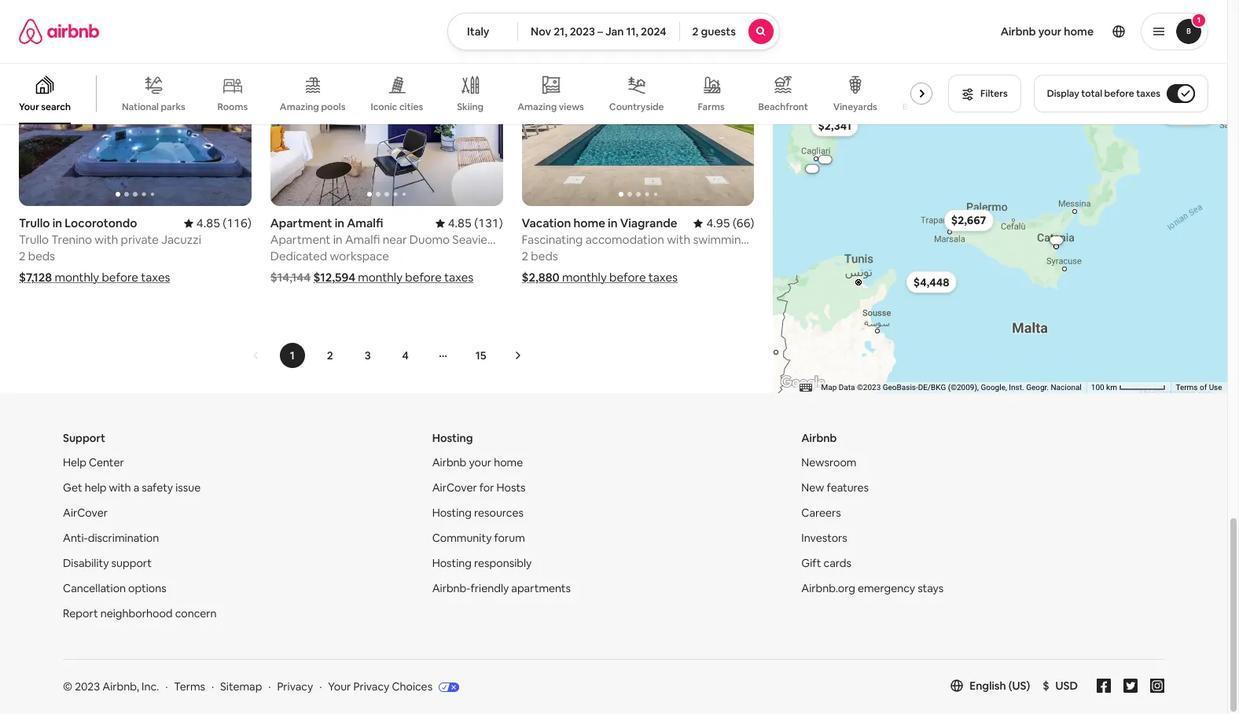 Task type: describe. For each thing, give the bounding box(es) containing it.
center
[[89, 456, 124, 470]]

airbnb.org emergency stays link
[[802, 581, 944, 596]]

newsroom link
[[802, 456, 857, 470]]

monthly inside "trullo in locorotondo trullo trenino with private jacuzzi 2 beds $7,128 monthly before taxes"
[[55, 270, 99, 285]]

amazing for amazing pools
[[280, 101, 319, 113]]

2 trullo from the top
[[19, 232, 49, 247]]

national parks
[[122, 100, 185, 113]]

$6,532 button
[[1129, 70, 1178, 92]]

keyboard shortcuts image
[[800, 384, 812, 392]]

$4,448
[[914, 275, 950, 289]]

add to wishlist: apartment in amalfi image
[[472, 0, 491, 16]]

google image
[[777, 373, 829, 393]]

locorotondo
[[65, 216, 137, 231]]

with inside "trullo in locorotondo trullo trenino with private jacuzzi 2 beds $7,128 monthly before taxes"
[[95, 232, 118, 247]]

1 inside 'dropdown button'
[[1198, 15, 1201, 25]]

$2,924
[[1137, 77, 1172, 92]]

4
[[402, 349, 409, 363]]

$3,795 button
[[1124, 70, 1173, 92]]

0 horizontal spatial your
[[469, 456, 492, 470]]

newsroom
[[802, 456, 857, 470]]

amazing views
[[518, 100, 584, 113]]

your inside profile element
[[1039, 24, 1062, 39]]

group containing national parks
[[0, 63, 978, 124]]

disability support
[[63, 556, 152, 570]]

next image
[[513, 351, 522, 360]]

aircover for aircover link
[[63, 506, 108, 520]]

4.95 out of 5 average rating,  66 reviews image
[[694, 216, 755, 231]]

nacional
[[1052, 383, 1082, 392]]

$12,594
[[313, 270, 356, 285]]

$10,338 button
[[1132, 75, 1186, 97]]

beds inside 2 beds $2,880 monthly before taxes
[[531, 249, 558, 264]]

$2,667 button
[[945, 210, 994, 232]]

italy
[[467, 24, 490, 39]]

safety
[[142, 481, 173, 495]]

hosts
[[497, 481, 526, 495]]

cancellation
[[63, 581, 126, 596]]

options
[[128, 581, 167, 596]]

$12,149
[[818, 157, 833, 162]]

previous image
[[251, 351, 261, 360]]

concern
[[175, 607, 217, 621]]

emergency
[[858, 581, 916, 596]]

1 vertical spatial airbnb
[[802, 431, 837, 445]]

jan
[[606, 24, 624, 39]]

2 beds $2,880 monthly before taxes
[[522, 249, 678, 285]]

terms of use link
[[1177, 383, 1223, 392]]

(©2009),
[[949, 383, 980, 392]]

0 horizontal spatial 2023
[[75, 680, 100, 694]]

$
[[1043, 679, 1050, 693]]

$6,597
[[1143, 79, 1177, 93]]

new features
[[802, 481, 869, 495]]

group for 4.85 (131)
[[270, 0, 503, 206]]

before inside dedicated workspace $14,144 $12,594 monthly before taxes
[[405, 270, 442, 285]]

–
[[598, 24, 603, 39]]

&
[[922, 101, 929, 113]]

cities
[[399, 100, 423, 113]]

nov 21, 2023 – jan 11, 2024
[[531, 24, 667, 39]]

beachfront
[[759, 101, 808, 113]]

100 km
[[1092, 383, 1120, 392]]

$10,338
[[1139, 79, 1179, 93]]

taxes inside "trullo in locorotondo trullo trenino with private jacuzzi 2 beds $7,128 monthly before taxes"
[[141, 270, 170, 285]]

your for your search
[[19, 101, 39, 113]]

investors
[[802, 531, 848, 545]]

cancellation options link
[[63, 581, 167, 596]]

display
[[1047, 87, 1080, 100]]

2 for 2 guests
[[693, 24, 699, 39]]

airbnb inside profile element
[[1001, 24, 1036, 39]]

vineyards
[[834, 101, 878, 113]]

(66)
[[733, 216, 755, 231]]

4 link
[[393, 343, 418, 368]]

2 guests button
[[679, 13, 780, 50]]

hosting for hosting responsibly
[[432, 556, 472, 570]]

inst.
[[1010, 383, 1025, 392]]

private
[[121, 232, 159, 247]]

a
[[133, 481, 139, 495]]

help
[[85, 481, 107, 495]]

beds inside "trullo in locorotondo trullo trenino with private jacuzzi 2 beds $7,128 monthly before taxes"
[[28, 249, 55, 264]]

google,
[[981, 383, 1008, 392]]

filters
[[981, 87, 1008, 100]]

map
[[822, 383, 837, 392]]

taxes inside dedicated workspace $14,144 $12,594 monthly before taxes
[[444, 270, 474, 285]]

add to wishlist: vacation home in viagrande image
[[723, 0, 742, 16]]

guests
[[701, 24, 736, 39]]

4.85 out of 5 average rating,  131 reviews image
[[436, 216, 503, 231]]

aircover link
[[63, 506, 108, 520]]

2023 inside nov 21, 2023 – jan 11, 2024 button
[[570, 24, 595, 39]]

hosting for hosting
[[432, 431, 473, 445]]

terms for terms of use
[[1177, 383, 1199, 392]]

home inside profile element
[[1064, 24, 1094, 39]]

$6,532
[[1136, 74, 1171, 88]]

(131)
[[474, 216, 503, 231]]

monthly inside 2 beds $2,880 monthly before taxes
[[562, 270, 607, 285]]

search
[[41, 101, 71, 113]]

navigate to twitter image
[[1124, 679, 1138, 693]]

breakfasts
[[931, 101, 978, 113]]

gift cards link
[[802, 556, 852, 570]]

amazing pools
[[280, 101, 346, 113]]

your privacy choices
[[328, 680, 433, 694]]

your for your privacy choices
[[328, 680, 351, 694]]

2 for 2 beds $2,880 monthly before taxes
[[522, 249, 529, 264]]

3 link
[[355, 343, 380, 368]]

aircover for hosts link
[[432, 481, 526, 495]]

taxes inside 2 beds $2,880 monthly before taxes
[[649, 270, 678, 285]]

total
[[1082, 87, 1103, 100]]

airbnb your home inside profile element
[[1001, 24, 1094, 39]]

your privacy choices link
[[328, 680, 459, 695]]

google map
showing 31 stays. region
[[774, 0, 1228, 393]]

aircover for hosts
[[432, 481, 526, 495]]

use
[[1210, 383, 1223, 392]]

iconic cities
[[371, 100, 423, 113]]

4.85 out of 5 average rating,  116 reviews image
[[184, 216, 252, 231]]

help center link
[[63, 456, 124, 470]]



Task type: vqa. For each thing, say whether or not it's contained in the screenshot.
left I
no



Task type: locate. For each thing, give the bounding box(es) containing it.
0 vertical spatial airbnb
[[1001, 24, 1036, 39]]

2 beds from the left
[[531, 249, 558, 264]]

2023 right ©
[[75, 680, 100, 694]]

©2023
[[858, 383, 882, 392]]

0 vertical spatial terms
[[1177, 383, 1199, 392]]

beds up $7,128
[[28, 249, 55, 264]]

issue
[[176, 481, 201, 495]]

km
[[1107, 383, 1118, 392]]

careers link
[[802, 506, 841, 520]]

in for trullo
[[52, 216, 62, 231]]

1 hosting from the top
[[432, 431, 473, 445]]

profile element
[[799, 0, 1209, 63]]

airbnb.org emergency stays
[[802, 581, 944, 596]]

1 button
[[1141, 13, 1209, 50]]

your left search
[[19, 101, 39, 113]]

$ usd
[[1043, 679, 1078, 693]]

1 privacy from the left
[[277, 680, 313, 694]]

2 4.85 from the left
[[448, 216, 472, 231]]

1 inside 'link'
[[290, 349, 295, 363]]

monthly down the workspace
[[358, 270, 403, 285]]

2 left the "guests"
[[693, 24, 699, 39]]

21,
[[554, 24, 568, 39]]

$41,526 $2,341
[[819, 107, 1209, 133]]

your up display
[[1039, 24, 1062, 39]]

english
[[970, 679, 1007, 693]]

0 horizontal spatial your
[[19, 101, 39, 113]]

2023 left –
[[570, 24, 595, 39]]

1 vertical spatial terms
[[174, 680, 205, 694]]

terms right ·
[[174, 680, 205, 694]]

group
[[19, 0, 252, 206], [270, 0, 503, 206], [522, 0, 755, 206], [0, 63, 978, 124]]

geogr.
[[1027, 383, 1050, 392]]

home up total on the top
[[1064, 24, 1094, 39]]

1 4.85 from the left
[[197, 216, 220, 231]]

1 vertical spatial with
[[109, 481, 131, 495]]

$2,341 button
[[812, 115, 859, 137]]

dedicated
[[270, 249, 327, 264]]

hosting responsibly link
[[432, 556, 532, 570]]

$2,880
[[522, 270, 560, 285]]

filters button
[[949, 75, 1022, 112]]

beds
[[28, 249, 55, 264], [531, 249, 558, 264]]

2 vertical spatial airbnb
[[432, 456, 467, 470]]

apartments
[[512, 581, 571, 596]]

airbnb.org
[[802, 581, 856, 596]]

2 inside 2 beds $2,880 monthly before taxes
[[522, 249, 529, 264]]

3 hosting from the top
[[432, 556, 472, 570]]

0 vertical spatial 2023
[[570, 24, 595, 39]]

$2,924 button
[[1130, 74, 1179, 96]]

1 vertical spatial airbnb your home
[[432, 456, 523, 470]]

3 in from the left
[[608, 216, 618, 231]]

2 up $7,128
[[19, 249, 26, 264]]

1 vertical spatial your
[[469, 456, 492, 470]]

2023
[[570, 24, 595, 39], [75, 680, 100, 694]]

airbnb-friendly apartments
[[432, 581, 571, 596]]

1 trullo from the top
[[19, 216, 50, 231]]

airbnb your home link up display
[[992, 15, 1104, 48]]

1 vertical spatial your
[[328, 680, 351, 694]]

hosting up aircover for hosts link
[[432, 431, 473, 445]]

stays
[[918, 581, 944, 596]]

1 vertical spatial airbnb your home link
[[432, 456, 523, 470]]

1 horizontal spatial privacy
[[354, 680, 390, 694]]

privacy right 'sitemap'
[[277, 680, 313, 694]]

4.85 left (131)
[[448, 216, 472, 231]]

monthly inside dedicated workspace $14,144 $12,594 monthly before taxes
[[358, 270, 403, 285]]

2 horizontal spatial home
[[1064, 24, 1094, 39]]

(116)
[[223, 216, 252, 231]]

trullo in locorotondo trullo trenino with private jacuzzi 2 beds $7,128 monthly before taxes
[[19, 216, 201, 285]]

group for 4.95 (66)
[[522, 0, 755, 206]]

0 vertical spatial 1
[[1198, 15, 1201, 25]]

in for apartment
[[335, 216, 345, 231]]

1 in from the left
[[52, 216, 62, 231]]

hosting for hosting resources
[[432, 506, 472, 520]]

before down the 4.85 out of 5 average rating,  131 reviews image
[[405, 270, 442, 285]]

1 vertical spatial aircover
[[63, 506, 108, 520]]

0 horizontal spatial airbnb your home
[[432, 456, 523, 470]]

terms for terms
[[174, 680, 205, 694]]

1 horizontal spatial home
[[574, 216, 606, 231]]

airbnb,
[[102, 680, 139, 694]]

0 vertical spatial home
[[1064, 24, 1094, 39]]

aircover up anti-
[[63, 506, 108, 520]]

airbnb your home link inside profile element
[[992, 15, 1104, 48]]

airbnb your home up aircover for hosts
[[432, 456, 523, 470]]

2 vertical spatial hosting
[[432, 556, 472, 570]]

0 horizontal spatial amazing
[[280, 101, 319, 113]]

2 inside button
[[693, 24, 699, 39]]

home right vacation
[[574, 216, 606, 231]]

airbnb up aircover for hosts
[[432, 456, 467, 470]]

airbnb-
[[432, 581, 471, 596]]

amazing for amazing views
[[518, 100, 557, 113]]

100
[[1092, 383, 1105, 392]]

navigate to facebook image
[[1097, 679, 1111, 693]]

hosting up community
[[432, 506, 472, 520]]

2 right 1 'link'
[[327, 349, 333, 363]]

vacation
[[522, 216, 571, 231]]

before down viagrande
[[610, 270, 646, 285]]

0 horizontal spatial 1
[[290, 349, 295, 363]]

1 vertical spatial 1
[[290, 349, 295, 363]]

1 horizontal spatial 1
[[1198, 15, 1201, 25]]

apartment
[[270, 216, 332, 231]]

your
[[19, 101, 39, 113], [328, 680, 351, 694]]

before
[[1105, 87, 1135, 100], [102, 270, 138, 285], [405, 270, 442, 285], [610, 270, 646, 285]]

1 horizontal spatial your
[[328, 680, 351, 694]]

in up the trenino
[[52, 216, 62, 231]]

None search field
[[448, 13, 780, 50]]

before down private
[[102, 270, 138, 285]]

amalfi
[[347, 216, 383, 231]]

2 up $2,880
[[522, 249, 529, 264]]

community forum
[[432, 531, 525, 545]]

$41,526 button
[[1162, 103, 1216, 125]]

report neighborhood concern
[[63, 607, 217, 621]]

0 horizontal spatial airbnb your home link
[[432, 456, 523, 470]]

amazing left views
[[518, 100, 557, 113]]

0 vertical spatial with
[[95, 232, 118, 247]]

community
[[432, 531, 492, 545]]

anti-
[[63, 531, 88, 545]]

resources
[[474, 506, 524, 520]]

0 vertical spatial airbnb your home
[[1001, 24, 1094, 39]]

1 horizontal spatial monthly
[[358, 270, 403, 285]]

your search
[[19, 101, 71, 113]]

in left viagrande
[[608, 216, 618, 231]]

15 link
[[469, 343, 494, 368]]

$6,597 button
[[1136, 75, 1185, 97]]

2 for 2
[[327, 349, 333, 363]]

0 horizontal spatial airbnb
[[432, 456, 467, 470]]

airbnb-friendly apartments link
[[432, 581, 571, 596]]

0 horizontal spatial in
[[52, 216, 62, 231]]

1 horizontal spatial airbnb your home link
[[992, 15, 1104, 48]]

airbnb up newsroom link
[[802, 431, 837, 445]]

0 horizontal spatial beds
[[28, 249, 55, 264]]

…
[[439, 346, 448, 360]]

geobasis-
[[883, 383, 919, 392]]

parks
[[161, 100, 185, 113]]

1 vertical spatial 2023
[[75, 680, 100, 694]]

3
[[365, 349, 371, 363]]

3 monthly from the left
[[562, 270, 607, 285]]

0 vertical spatial your
[[1039, 24, 1062, 39]]

0 horizontal spatial privacy
[[277, 680, 313, 694]]

terms of use
[[1177, 383, 1223, 392]]

iconic
[[371, 100, 397, 113]]

with left a
[[109, 481, 131, 495]]

cancellation options
[[63, 581, 167, 596]]

with down locorotondo
[[95, 232, 118, 247]]

2 horizontal spatial in
[[608, 216, 618, 231]]

1 vertical spatial hosting
[[432, 506, 472, 520]]

2 in from the left
[[335, 216, 345, 231]]

$4,448 button
[[907, 271, 957, 293]]

0 vertical spatial trullo
[[19, 216, 50, 231]]

discrimination
[[88, 531, 159, 545]]

in left amalfi
[[335, 216, 345, 231]]

nov 21, 2023 – jan 11, 2024 button
[[518, 13, 680, 50]]

1 horizontal spatial amazing
[[518, 100, 557, 113]]

hosting resources link
[[432, 506, 524, 520]]

monthly down the trenino
[[55, 270, 99, 285]]

2 monthly from the left
[[358, 270, 403, 285]]

english (us) button
[[951, 679, 1031, 693]]

display total before taxes
[[1047, 87, 1161, 100]]

1 horizontal spatial airbnb
[[802, 431, 837, 445]]

1 link
[[280, 343, 305, 368]]

1 monthly from the left
[[55, 270, 99, 285]]

aircover
[[432, 481, 477, 495], [63, 506, 108, 520]]

4.95 (66)
[[707, 216, 755, 231]]

aircover left the for
[[432, 481, 477, 495]]

4.85 left (116)
[[197, 216, 220, 231]]

$3,795
[[1131, 74, 1166, 88]]

hosting up airbnb-
[[432, 556, 472, 570]]

careers
[[802, 506, 841, 520]]

4.95
[[707, 216, 730, 231]]

in inside "trullo in locorotondo trullo trenino with private jacuzzi 2 beds $7,128 monthly before taxes"
[[52, 216, 62, 231]]

1 horizontal spatial in
[[335, 216, 345, 231]]

2 hosting from the top
[[432, 506, 472, 520]]

1 horizontal spatial airbnb your home
[[1001, 24, 1094, 39]]

navigate to instagram image
[[1151, 679, 1165, 693]]

airbnb your home up display
[[1001, 24, 1094, 39]]

1 horizontal spatial beds
[[531, 249, 558, 264]]

0 vertical spatial your
[[19, 101, 39, 113]]

1 beds from the left
[[28, 249, 55, 264]]

0 horizontal spatial terms
[[174, 680, 205, 694]]

4.85 for 4.85 (116)
[[197, 216, 220, 231]]

beds up $2,880
[[531, 249, 558, 264]]

2 inside "trullo in locorotondo trullo trenino with private jacuzzi 2 beds $7,128 monthly before taxes"
[[19, 249, 26, 264]]

0 vertical spatial hosting
[[432, 431, 473, 445]]

© 2023 airbnb, inc.
[[63, 680, 159, 694]]

airbnb up filters
[[1001, 24, 1036, 39]]

before right total on the top
[[1105, 87, 1135, 100]]

1 vertical spatial trullo
[[19, 232, 49, 247]]

airbnb your home link up aircover for hosts
[[432, 456, 523, 470]]

your right the privacy link
[[328, 680, 351, 694]]

0 horizontal spatial home
[[494, 456, 523, 470]]

amazing left pools
[[280, 101, 319, 113]]

1 vertical spatial home
[[574, 216, 606, 231]]

cards
[[824, 556, 852, 570]]

2 vertical spatial home
[[494, 456, 523, 470]]

views
[[559, 100, 584, 113]]

get help with a safety issue
[[63, 481, 201, 495]]

investors link
[[802, 531, 848, 545]]

4.85 for 4.85 (131)
[[448, 216, 472, 231]]

your up aircover for hosts link
[[469, 456, 492, 470]]

workspace
[[330, 249, 389, 264]]

apartment in amalfi
[[270, 216, 383, 231]]

aircover for aircover for hosts
[[432, 481, 477, 495]]

help
[[63, 456, 86, 470]]

privacy link
[[277, 680, 313, 694]]

farms
[[698, 101, 725, 113]]

data
[[839, 383, 856, 392]]

for
[[480, 481, 494, 495]]

terms left of on the right
[[1177, 383, 1199, 392]]

2 horizontal spatial airbnb
[[1001, 24, 1036, 39]]

1 horizontal spatial 2023
[[570, 24, 595, 39]]

1 horizontal spatial aircover
[[432, 481, 477, 495]]

your
[[1039, 24, 1062, 39], [469, 456, 492, 470]]

map data ©2023 geobasis-de/bkg (©2009), google, inst. geogr. nacional
[[822, 383, 1082, 392]]

neighborhood
[[100, 607, 173, 621]]

1 horizontal spatial 4.85
[[448, 216, 472, 231]]

0 horizontal spatial monthly
[[55, 270, 99, 285]]

0 horizontal spatial aircover
[[63, 506, 108, 520]]

1 horizontal spatial terms
[[1177, 383, 1199, 392]]

monthly right $2,880
[[562, 270, 607, 285]]

group for 4.85 (116)
[[19, 0, 252, 206]]

before inside "trullo in locorotondo trullo trenino with private jacuzzi 2 beds $7,128 monthly before taxes"
[[102, 270, 138, 285]]

privacy left choices
[[354, 680, 390, 694]]

amazing
[[518, 100, 557, 113], [280, 101, 319, 113]]

1 horizontal spatial your
[[1039, 24, 1062, 39]]

none search field containing italy
[[448, 13, 780, 50]]

friendly
[[471, 581, 509, 596]]

100 km button
[[1087, 382, 1172, 393]]

2 horizontal spatial monthly
[[562, 270, 607, 285]]

$41,526
[[1169, 107, 1209, 121]]

before inside 2 beds $2,880 monthly before taxes
[[610, 270, 646, 285]]

2 privacy from the left
[[354, 680, 390, 694]]

0 vertical spatial airbnb your home link
[[992, 15, 1104, 48]]

0 vertical spatial aircover
[[432, 481, 477, 495]]

0 horizontal spatial 4.85
[[197, 216, 220, 231]]

home up hosts
[[494, 456, 523, 470]]



